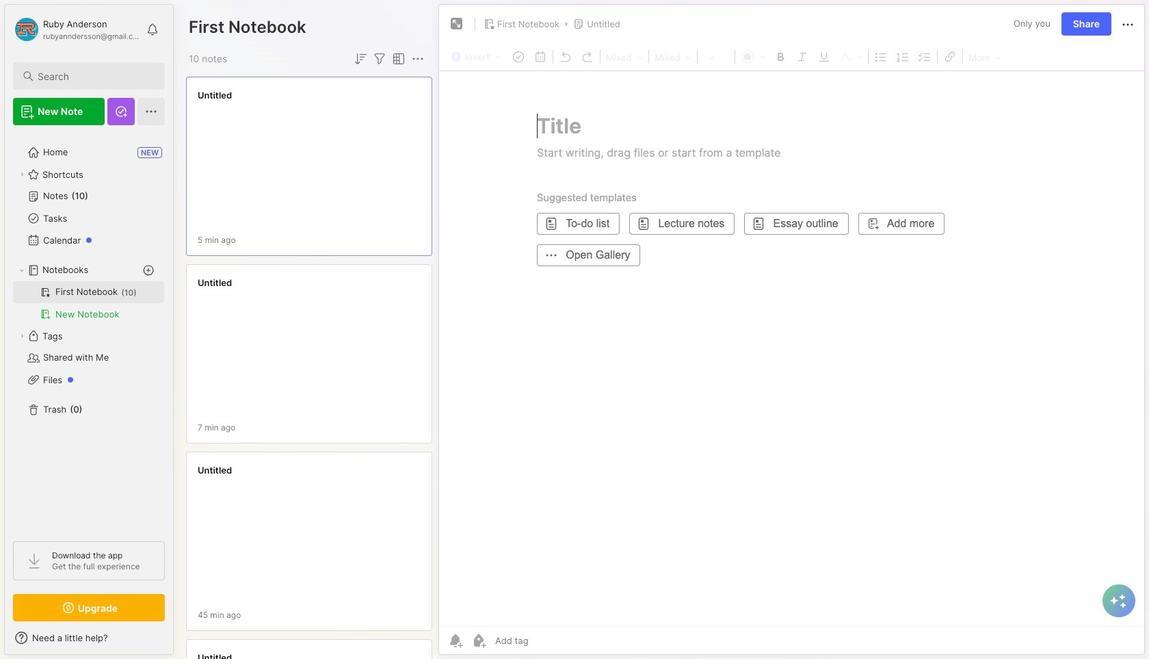 Task type: describe. For each thing, give the bounding box(es) containing it.
highlight image
[[836, 47, 867, 65]]

Font color field
[[737, 47, 770, 65]]

more actions image
[[1120, 16, 1137, 33]]

main element
[[0, 0, 178, 659]]

none search field inside main 'element'
[[38, 68, 153, 84]]

note window element
[[439, 4, 1146, 658]]

cell inside main 'element'
[[13, 281, 164, 303]]

Add filters field
[[372, 51, 388, 67]]

Search text field
[[38, 70, 153, 83]]

Font size field
[[700, 48, 734, 66]]

Sort options field
[[352, 51, 369, 67]]

font family image
[[651, 48, 696, 66]]

Note Editor text field
[[439, 70, 1145, 626]]

group inside main 'element'
[[13, 281, 164, 325]]

Font family field
[[651, 48, 696, 66]]

add a reminder image
[[448, 632, 464, 649]]

expand notebooks image
[[18, 266, 26, 274]]

More field
[[965, 48, 1006, 66]]

more image
[[965, 48, 1006, 66]]



Task type: vqa. For each thing, say whether or not it's contained in the screenshot.
Choose default view option for Spreadsheets Field
no



Task type: locate. For each thing, give the bounding box(es) containing it.
1 horizontal spatial more actions field
[[1120, 15, 1137, 33]]

Account field
[[13, 16, 140, 43]]

Insert field
[[448, 48, 508, 66]]

click to collapse image
[[173, 634, 183, 650]]

Highlight field
[[836, 47, 867, 65]]

font color image
[[737, 47, 770, 65]]

0 horizontal spatial more actions field
[[410, 51, 426, 67]]

expand note image
[[449, 16, 465, 32]]

Add tag field
[[494, 634, 598, 647]]

tree inside main 'element'
[[5, 133, 173, 529]]

View options field
[[388, 51, 407, 67]]

more actions image
[[410, 51, 426, 67]]

font size image
[[700, 48, 734, 66]]

None search field
[[38, 68, 153, 84]]

WHAT'S NEW field
[[5, 627, 173, 649]]

heading level image
[[602, 48, 648, 66]]

cell
[[13, 281, 164, 303]]

More actions field
[[1120, 15, 1137, 33], [410, 51, 426, 67]]

expand tags image
[[18, 332, 26, 340]]

Heading level field
[[602, 48, 648, 66]]

add tag image
[[471, 632, 487, 649]]

add filters image
[[372, 51, 388, 67]]

1 vertical spatial more actions field
[[410, 51, 426, 67]]

0 vertical spatial more actions field
[[1120, 15, 1137, 33]]

tree
[[5, 133, 173, 529]]

insert image
[[448, 48, 508, 66]]

group
[[13, 281, 164, 325]]



